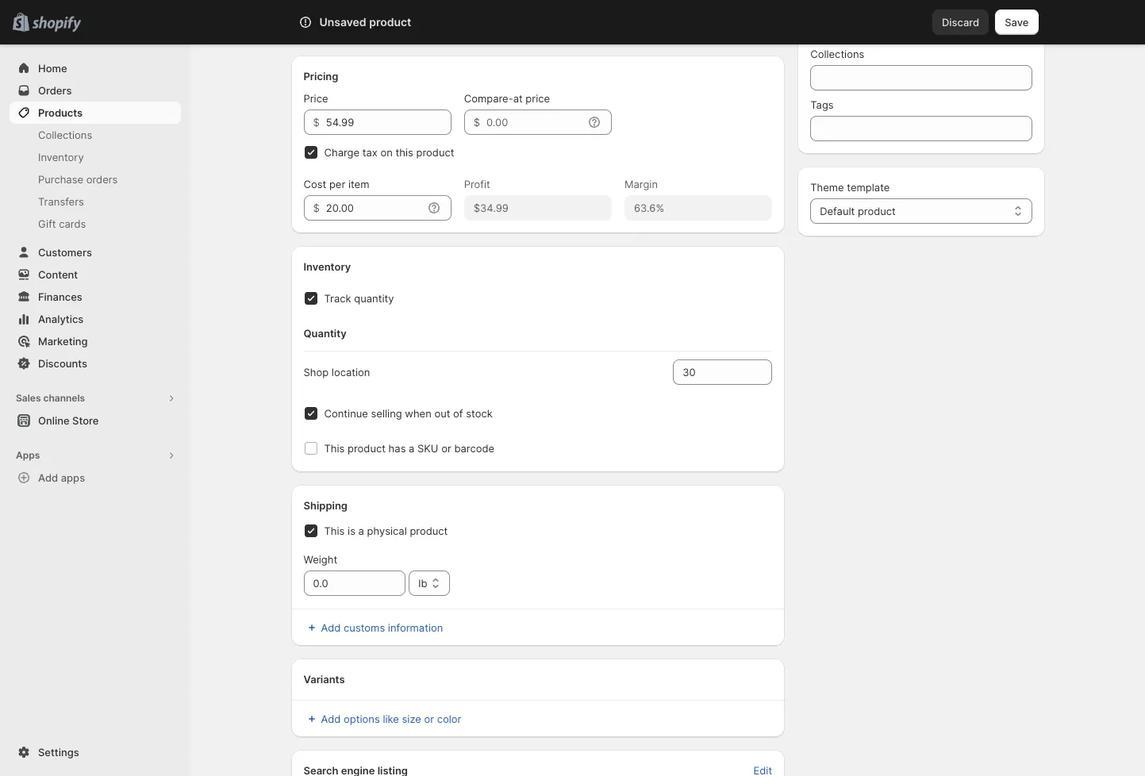Task type: locate. For each thing, give the bounding box(es) containing it.
home link
[[10, 57, 181, 79]]

save
[[1005, 16, 1029, 29]]

purchase orders
[[38, 173, 118, 186]]

1 horizontal spatial inventory
[[304, 261, 351, 273]]

or right sku
[[441, 442, 451, 455]]

0 horizontal spatial inventory
[[38, 151, 84, 164]]

0 horizontal spatial a
[[358, 525, 364, 538]]

1 horizontal spatial or
[[441, 442, 451, 455]]

home
[[38, 62, 67, 75]]

add
[[38, 472, 58, 484], [321, 622, 341, 635], [321, 713, 341, 726]]

Compare-at price text field
[[487, 110, 583, 135]]

settings link
[[10, 741, 181, 764]]

product down template
[[858, 205, 896, 217]]

0 vertical spatial add
[[38, 472, 58, 484]]

add options like size or color
[[321, 713, 462, 726]]

is
[[348, 525, 356, 538]]

add inside button
[[38, 472, 58, 484]]

collections down products
[[38, 129, 92, 141]]

0 horizontal spatial or
[[424, 713, 434, 726]]

tax
[[363, 146, 378, 159]]

orders
[[86, 173, 118, 186]]

this product has a sku or barcode
[[324, 442, 495, 455]]

1 vertical spatial add
[[321, 622, 341, 635]]

product left has
[[348, 442, 386, 455]]

collections
[[811, 48, 865, 60], [38, 129, 92, 141]]

add left apps
[[38, 472, 58, 484]]

Collections text field
[[811, 65, 1032, 90]]

lb
[[419, 577, 427, 590]]

$ down compare-
[[474, 116, 480, 129]]

purchase
[[38, 173, 83, 186]]

product for default product
[[858, 205, 896, 217]]

a right "is"
[[358, 525, 364, 538]]

this left "is"
[[324, 525, 345, 538]]

pricing
[[304, 70, 338, 83]]

2 this from the top
[[324, 525, 345, 538]]

1 vertical spatial collections
[[38, 129, 92, 141]]

shop
[[304, 366, 329, 379]]

sales channels button
[[10, 387, 181, 410]]

$ for cost per item
[[313, 202, 320, 215]]

customers link
[[10, 241, 181, 264]]

2 vertical spatial add
[[321, 713, 341, 726]]

0 horizontal spatial collections
[[38, 129, 92, 141]]

inventory up purchase
[[38, 151, 84, 164]]

transfers link
[[10, 191, 181, 213]]

or right size
[[424, 713, 434, 726]]

track quantity
[[324, 292, 394, 305]]

discounts
[[38, 357, 87, 370]]

1 vertical spatial a
[[358, 525, 364, 538]]

add inside add options like size or color "button"
[[321, 713, 341, 726]]

add for add options like size or color
[[321, 713, 341, 726]]

inventory inside inventory link
[[38, 151, 84, 164]]

item
[[348, 178, 370, 191]]

$ down price
[[313, 116, 320, 129]]

a
[[409, 442, 415, 455], [358, 525, 364, 538]]

product right this
[[416, 146, 454, 159]]

compare-at price
[[464, 92, 550, 105]]

apps
[[16, 449, 40, 461]]

save button
[[996, 10, 1039, 35]]

add inside add customs information button
[[321, 622, 341, 635]]

product right unsaved
[[369, 15, 412, 29]]

charge
[[324, 146, 360, 159]]

1 vertical spatial this
[[324, 525, 345, 538]]

product
[[369, 15, 412, 29], [416, 146, 454, 159], [858, 205, 896, 217], [348, 442, 386, 455], [410, 525, 448, 538]]

inventory link
[[10, 146, 181, 168]]

this for this product has a sku or barcode
[[324, 442, 345, 455]]

location
[[332, 366, 370, 379]]

customers
[[38, 246, 92, 259]]

0 vertical spatial collections
[[811, 48, 865, 60]]

add left options
[[321, 713, 341, 726]]

continue selling when out of stock
[[324, 407, 493, 420]]

None number field
[[673, 360, 749, 385]]

1 vertical spatial or
[[424, 713, 434, 726]]

$ for compare-at price
[[474, 116, 480, 129]]

this
[[324, 442, 345, 455], [324, 525, 345, 538]]

options
[[344, 713, 380, 726]]

0 vertical spatial this
[[324, 442, 345, 455]]

of
[[453, 407, 463, 420]]

finances link
[[10, 286, 181, 308]]

selling
[[371, 407, 402, 420]]

$ down cost
[[313, 202, 320, 215]]

add customs information
[[321, 622, 443, 635]]

like
[[383, 713, 399, 726]]

0 vertical spatial or
[[441, 442, 451, 455]]

add for add customs information
[[321, 622, 341, 635]]

discounts link
[[10, 352, 181, 375]]

or inside "button"
[[424, 713, 434, 726]]

store
[[72, 414, 99, 427]]

this down continue
[[324, 442, 345, 455]]

sku
[[418, 442, 439, 455]]

add apps button
[[10, 467, 181, 489]]

0 vertical spatial a
[[409, 442, 415, 455]]

charge tax on this product
[[324, 146, 454, 159]]

1 horizontal spatial a
[[409, 442, 415, 455]]

collections link
[[10, 124, 181, 146]]

physical
[[367, 525, 407, 538]]

Cost per item text field
[[326, 196, 423, 221]]

this
[[396, 146, 414, 159]]

information
[[388, 622, 443, 635]]

1 this from the top
[[324, 442, 345, 455]]

inventory up track
[[304, 261, 351, 273]]

gift cards
[[38, 217, 86, 230]]

add left customs
[[321, 622, 341, 635]]

analytics
[[38, 313, 84, 325]]

$
[[313, 116, 320, 129], [474, 116, 480, 129], [313, 202, 320, 215]]

1 horizontal spatial collections
[[811, 48, 865, 60]]

a right has
[[409, 442, 415, 455]]

weight
[[304, 554, 337, 566]]

size
[[402, 713, 421, 726]]

online store link
[[10, 410, 181, 432]]

0 vertical spatial inventory
[[38, 151, 84, 164]]

collections up tags
[[811, 48, 865, 60]]

shopify image
[[32, 16, 81, 32]]



Task type: describe. For each thing, give the bounding box(es) containing it.
tags
[[811, 98, 834, 111]]

product for unsaved product
[[369, 15, 412, 29]]

search button
[[343, 10, 803, 35]]

Weight text field
[[304, 571, 406, 596]]

analytics link
[[10, 308, 181, 330]]

content link
[[10, 264, 181, 286]]

color
[[437, 713, 462, 726]]

price
[[304, 92, 328, 105]]

theme
[[811, 181, 844, 194]]

cost
[[304, 178, 326, 191]]

cards
[[59, 217, 86, 230]]

marketing link
[[10, 330, 181, 352]]

channels
[[43, 392, 85, 404]]

online
[[38, 414, 70, 427]]

discard
[[942, 16, 980, 29]]

Price text field
[[326, 110, 451, 135]]

out
[[435, 407, 450, 420]]

continue
[[324, 407, 368, 420]]

track
[[324, 292, 351, 305]]

quantity
[[304, 327, 347, 340]]

default product
[[820, 205, 896, 217]]

products link
[[10, 102, 181, 124]]

products
[[38, 106, 83, 119]]

discard button
[[933, 10, 989, 35]]

gift cards link
[[10, 213, 181, 235]]

unsaved product
[[320, 15, 412, 29]]

quantity
[[354, 292, 394, 305]]

orders
[[38, 84, 72, 97]]

add for add apps
[[38, 472, 58, 484]]

cost per item
[[304, 178, 370, 191]]

Profit text field
[[464, 196, 612, 221]]

margin
[[625, 178, 658, 191]]

Tags text field
[[811, 116, 1032, 141]]

compare-
[[464, 92, 513, 105]]

on
[[381, 146, 393, 159]]

theme template
[[811, 181, 890, 194]]

this for this is a physical product
[[324, 525, 345, 538]]

sales
[[16, 392, 41, 404]]

profit
[[464, 178, 490, 191]]

stock
[[466, 407, 493, 420]]

sales channels
[[16, 392, 85, 404]]

variants
[[304, 673, 345, 686]]

product right physical
[[410, 525, 448, 538]]

$ for price
[[313, 116, 320, 129]]

product for this product has a sku or barcode
[[348, 442, 386, 455]]

online store button
[[0, 410, 191, 432]]

Margin text field
[[625, 196, 772, 221]]

when
[[405, 407, 432, 420]]

purchase orders link
[[10, 168, 181, 191]]

1 vertical spatial inventory
[[304, 261, 351, 273]]

price
[[526, 92, 550, 105]]

has
[[389, 442, 406, 455]]

this is a physical product
[[324, 525, 448, 538]]

customs
[[344, 622, 385, 635]]

add apps
[[38, 472, 85, 484]]

search
[[369, 16, 403, 29]]

default
[[820, 205, 855, 217]]

marketing
[[38, 335, 88, 348]]

barcode
[[454, 442, 495, 455]]

add customs information button
[[294, 617, 782, 639]]

shop location
[[304, 366, 370, 379]]

gift
[[38, 217, 56, 230]]

apps
[[61, 472, 85, 484]]

add options like size or color button
[[294, 708, 471, 731]]

settings
[[38, 746, 79, 759]]

at
[[513, 92, 523, 105]]

orders link
[[10, 79, 181, 102]]

per
[[329, 178, 345, 191]]

content
[[38, 268, 78, 281]]

unsaved
[[320, 15, 366, 29]]

template
[[847, 181, 890, 194]]

finances
[[38, 291, 82, 303]]

apps button
[[10, 445, 181, 467]]

online store
[[38, 414, 99, 427]]



Task type: vqa. For each thing, say whether or not it's contained in the screenshot.
My Store icon
no



